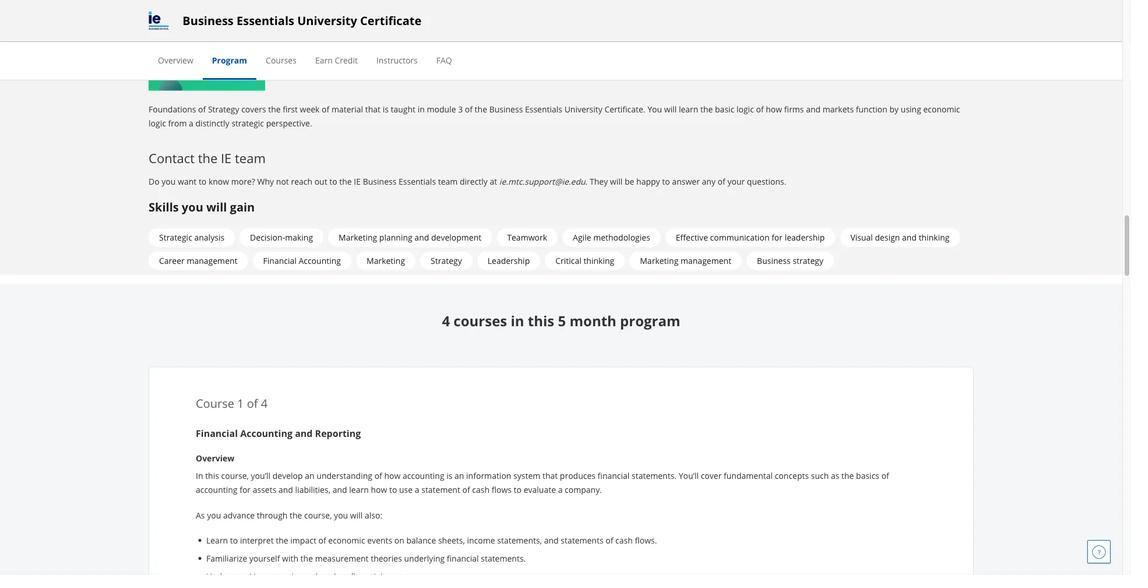 Task type: vqa. For each thing, say whether or not it's contained in the screenshot.
Catalog link at bottom left
no



Task type: locate. For each thing, give the bounding box(es) containing it.
1 horizontal spatial university
[[565, 104, 603, 115]]

list containing learn to interpret the impact of economic events on balance sheets, income statements, and statements of cash flows.
[[201, 534, 906, 575]]

will left also:
[[350, 510, 363, 521]]

learn to interpret the impact of economic events on balance sheets, income statements, and statements of cash flows. list item
[[206, 534, 906, 546]]

1 horizontal spatial financial
[[263, 255, 297, 266]]

1 horizontal spatial in
[[511, 311, 524, 330]]

university up the earn
[[297, 13, 357, 29]]

0 horizontal spatial overview
[[158, 55, 193, 66]]

company.
[[565, 484, 602, 495]]

0 horizontal spatial statements.
[[481, 553, 526, 564]]

career management
[[159, 255, 238, 266]]

will down know
[[206, 199, 227, 215]]

financial
[[598, 470, 630, 481], [447, 553, 479, 564]]

0 horizontal spatial financial
[[447, 553, 479, 564]]

management for marketing management
[[681, 255, 732, 266]]

learn
[[679, 104, 699, 115], [349, 484, 369, 495]]

4 left the courses
[[442, 311, 450, 330]]

for
[[772, 232, 783, 243], [240, 484, 251, 495]]

skills you will gain
[[149, 199, 255, 215]]

0 vertical spatial cash
[[472, 484, 490, 495]]

0 vertical spatial how
[[766, 104, 782, 115]]

0 horizontal spatial in
[[418, 104, 425, 115]]

1 horizontal spatial cash
[[616, 535, 633, 546]]

0 horizontal spatial an
[[305, 470, 315, 481]]

the up know
[[198, 149, 218, 167]]

accounting down in
[[196, 484, 238, 495]]

1 vertical spatial cash
[[616, 535, 633, 546]]

learn right you
[[679, 104, 699, 115]]

flows.
[[635, 535, 657, 546]]

contact
[[149, 149, 195, 167]]

0 horizontal spatial this
[[205, 470, 219, 481]]

and down understanding
[[333, 484, 347, 495]]

thinking down agile methodologies
[[584, 255, 615, 266]]

0 horizontal spatial course,
[[221, 470, 249, 481]]

1 vertical spatial 4
[[261, 395, 268, 411]]

be
[[625, 176, 634, 187]]

management down the effective
[[681, 255, 732, 266]]

faq
[[436, 55, 452, 66]]

marketing left planning
[[339, 232, 377, 243]]

financial down decision-making
[[263, 255, 297, 266]]

the right with
[[301, 553, 313, 564]]

in right the courses
[[511, 311, 524, 330]]

marketing management
[[640, 255, 732, 266]]

1 horizontal spatial that
[[543, 470, 558, 481]]

economic right using
[[924, 104, 960, 115]]

strategy down development
[[431, 255, 462, 266]]

a inside foundations of strategy covers the first week of material that is taught in module 3 of the business essentials university certificate. you will learn the basic logic of how firms and markets function by using economic logic from a distinctly strategic perspective.
[[189, 118, 193, 129]]

learn down understanding
[[349, 484, 369, 495]]

list
[[201, 534, 906, 575]]

a right use
[[415, 484, 419, 495]]

courses
[[266, 55, 297, 66]]

1 horizontal spatial for
[[772, 232, 783, 243]]

0 vertical spatial in
[[418, 104, 425, 115]]

interpret
[[240, 535, 274, 546]]

business down effective communication for leadership
[[757, 255, 791, 266]]

your
[[728, 176, 745, 187]]

how up use
[[384, 470, 401, 481]]

0 horizontal spatial financial
[[196, 427, 238, 439]]

any
[[702, 176, 716, 187]]

courses link
[[266, 55, 297, 66]]

you right as
[[207, 510, 221, 521]]

marketing down the effective
[[640, 255, 679, 266]]

0 vertical spatial financial
[[263, 255, 297, 266]]

module
[[427, 104, 456, 115]]

you for as
[[207, 510, 221, 521]]

foundations of strategy course image
[[149, 0, 265, 90]]

understanding
[[317, 470, 372, 481]]

the right as
[[842, 470, 854, 481]]

1 vertical spatial statements.
[[481, 553, 526, 564]]

0 vertical spatial team
[[235, 149, 266, 167]]

0 vertical spatial logic
[[737, 104, 754, 115]]

how
[[766, 104, 782, 115], [384, 470, 401, 481], [371, 484, 387, 495]]

distinctly
[[196, 118, 229, 129]]

team left "directly"
[[438, 176, 458, 187]]

4
[[442, 311, 450, 330], [261, 395, 268, 411]]

0 horizontal spatial accounting
[[240, 427, 293, 439]]

visual design and thinking
[[851, 232, 950, 243]]

and up familiarize yourself with the measurement theories underlying financial statements. "list item" at bottom
[[544, 535, 559, 546]]

you'll
[[679, 470, 699, 481]]

perspective.
[[266, 118, 312, 129]]

a right from
[[189, 118, 193, 129]]

0 vertical spatial economic
[[924, 104, 960, 115]]

0 vertical spatial is
[[383, 104, 389, 115]]

1 vertical spatial that
[[543, 470, 558, 481]]

4 right 1
[[261, 395, 268, 411]]

statements. left the you'll
[[632, 470, 677, 481]]

and right firms
[[806, 104, 821, 115]]

sheets,
[[438, 535, 465, 546]]

2 management from the left
[[681, 255, 732, 266]]

in
[[418, 104, 425, 115], [511, 311, 524, 330]]

ie business school image
[[149, 11, 169, 30]]

overview down ie business school icon
[[158, 55, 193, 66]]

the right out
[[339, 176, 352, 187]]

do
[[149, 176, 160, 187]]

material
[[332, 104, 363, 115]]

1 vertical spatial this
[[205, 470, 219, 481]]

1 vertical spatial essentials
[[525, 104, 563, 115]]

1 vertical spatial financial
[[447, 553, 479, 564]]

of right 1
[[247, 395, 258, 411]]

is for that
[[383, 104, 389, 115]]

university
[[297, 13, 357, 29], [565, 104, 603, 115]]

0 horizontal spatial thinking
[[584, 255, 615, 266]]

an up statement
[[455, 470, 464, 481]]

1 horizontal spatial management
[[681, 255, 732, 266]]

1 horizontal spatial overview
[[196, 453, 234, 464]]

to
[[199, 176, 207, 187], [330, 176, 337, 187], [662, 176, 670, 187], [389, 484, 397, 495], [514, 484, 522, 495], [230, 535, 238, 546]]

0 horizontal spatial essentials
[[237, 13, 294, 29]]

1 vertical spatial logic
[[149, 118, 166, 129]]

will right you
[[664, 104, 677, 115]]

0 horizontal spatial team
[[235, 149, 266, 167]]

of right basics
[[882, 470, 889, 481]]

1 horizontal spatial strategy
[[431, 255, 462, 266]]

1 horizontal spatial ie
[[354, 176, 361, 187]]

university inside foundations of strategy covers the first week of material that is taught in module 3 of the business essentials university certificate. you will learn the basic logic of how firms and markets function by using economic logic from a distinctly strategic perspective.
[[565, 104, 603, 115]]

0 horizontal spatial university
[[297, 13, 357, 29]]

faq link
[[436, 55, 452, 66]]

overview up in
[[196, 453, 234, 464]]

0 horizontal spatial strategy
[[208, 104, 239, 115]]

accounting for financial accounting
[[299, 255, 341, 266]]

0 vertical spatial statements.
[[632, 470, 677, 481]]

function
[[856, 104, 888, 115]]

financial down sheets,
[[447, 553, 479, 564]]

1 vertical spatial strategy
[[431, 255, 462, 266]]

markets
[[823, 104, 854, 115]]

1 vertical spatial university
[[565, 104, 603, 115]]

cash inside "in this course, you'll develop an understanding of how accounting is an information system that produces financial statements. you'll cover fundamental concepts such as the basics of accounting for assets and liabilities, and learn how to use a statement of cash flows to evaluate a company."
[[472, 484, 490, 495]]

0 horizontal spatial a
[[189, 118, 193, 129]]

0 vertical spatial that
[[365, 104, 381, 115]]

logic left from
[[149, 118, 166, 129]]

0 horizontal spatial ie
[[221, 149, 232, 167]]

marketing for marketing
[[367, 255, 405, 266]]

not
[[276, 176, 289, 187]]

statements. down statements,
[[481, 553, 526, 564]]

this right in
[[205, 470, 219, 481]]

happy
[[637, 176, 660, 187]]

0 horizontal spatial for
[[240, 484, 251, 495]]

1 vertical spatial accounting
[[240, 427, 293, 439]]

for inside "in this course, you'll develop an understanding of how accounting is an information system that produces financial statements. you'll cover fundamental concepts such as the basics of accounting for assets and liabilities, and learn how to use a statement of cash flows to evaluate a company."
[[240, 484, 251, 495]]

is
[[383, 104, 389, 115], [447, 470, 453, 481]]

1 vertical spatial accounting
[[196, 484, 238, 495]]

1 horizontal spatial a
[[415, 484, 419, 495]]

a right evaluate at left
[[558, 484, 563, 495]]

2 horizontal spatial essentials
[[525, 104, 563, 115]]

is left taught
[[383, 104, 389, 115]]

learn to interpret the impact of economic events on balance sheets, income statements, and statements of cash flows.
[[206, 535, 657, 546]]

statements
[[561, 535, 604, 546]]

at
[[490, 176, 497, 187]]

is inside "in this course, you'll develop an understanding of how accounting is an information system that produces financial statements. you'll cover fundamental concepts such as the basics of accounting for assets and liabilities, and learn how to use a statement of cash flows to evaluate a company."
[[447, 470, 453, 481]]

0 horizontal spatial that
[[365, 104, 381, 115]]

financial inside "in this course, you'll develop an understanding of how accounting is an information system that produces financial statements. you'll cover fundamental concepts such as the basics of accounting for assets and liabilities, and learn how to use a statement of cash flows to evaluate a company."
[[598, 470, 630, 481]]

management down analysis
[[187, 255, 238, 266]]

0 vertical spatial overview
[[158, 55, 193, 66]]

that
[[365, 104, 381, 115], [543, 470, 558, 481]]

of
[[198, 104, 206, 115], [322, 104, 330, 115], [465, 104, 473, 115], [756, 104, 764, 115], [718, 176, 726, 187], [247, 395, 258, 411], [375, 470, 382, 481], [882, 470, 889, 481], [463, 484, 470, 495], [319, 535, 326, 546], [606, 535, 613, 546]]

to right want
[[199, 176, 207, 187]]

cover
[[701, 470, 722, 481]]

0 horizontal spatial is
[[383, 104, 389, 115]]

1 horizontal spatial logic
[[737, 104, 754, 115]]

ie
[[221, 149, 232, 167], [354, 176, 361, 187]]

strategy up distinctly
[[208, 104, 239, 115]]

1 vertical spatial team
[[438, 176, 458, 187]]

financial
[[263, 255, 297, 266], [196, 427, 238, 439]]

the right 3 in the top of the page
[[475, 104, 487, 115]]

course, down liabilities,
[[304, 510, 332, 521]]

accounting down 1
[[240, 427, 293, 439]]

0 vertical spatial 4
[[442, 311, 450, 330]]

business right 3 in the top of the page
[[489, 104, 523, 115]]

1 vertical spatial financial
[[196, 427, 238, 439]]

how up also:
[[371, 484, 387, 495]]

the right through
[[290, 510, 302, 521]]

that up evaluate at left
[[543, 470, 558, 481]]

1 vertical spatial for
[[240, 484, 251, 495]]

financial up the company.
[[598, 470, 630, 481]]

1 horizontal spatial economic
[[924, 104, 960, 115]]

of right statement
[[463, 484, 470, 495]]

1 horizontal spatial team
[[438, 176, 458, 187]]

cash down information
[[472, 484, 490, 495]]

1
[[237, 395, 244, 411]]

familiarize yourself with the measurement theories underlying financial statements.
[[206, 553, 526, 564]]

0 horizontal spatial economic
[[328, 535, 365, 546]]

0 vertical spatial course,
[[221, 470, 249, 481]]

is inside foundations of strategy covers the first week of material that is taught in module 3 of the business essentials university certificate. you will learn the basic logic of how firms and markets function by using economic logic from a distinctly strategic perspective.
[[383, 104, 389, 115]]

is up statement
[[447, 470, 453, 481]]

accounting up statement
[[403, 470, 444, 481]]

1 vertical spatial overview
[[196, 453, 234, 464]]

2 an from the left
[[455, 470, 464, 481]]

theories
[[371, 553, 402, 564]]

ie up know
[[221, 149, 232, 167]]

statement
[[422, 484, 460, 495]]

logic right basic
[[737, 104, 754, 115]]

0 vertical spatial learn
[[679, 104, 699, 115]]

help center image
[[1092, 545, 1106, 559]]

of right understanding
[[375, 470, 382, 481]]

assets
[[253, 484, 276, 495]]

1 vertical spatial is
[[447, 470, 453, 481]]

0 vertical spatial accounting
[[403, 470, 444, 481]]

0 horizontal spatial management
[[187, 255, 238, 266]]

career
[[159, 255, 185, 266]]

list item
[[206, 570, 906, 575]]

foundations
[[149, 104, 196, 115]]

this inside "in this course, you'll develop an understanding of how accounting is an information system that produces financial statements. you'll cover fundamental concepts such as the basics of accounting for assets and liabilities, and learn how to use a statement of cash flows to evaluate a company."
[[205, 470, 219, 481]]

program link
[[212, 55, 247, 66]]

as
[[196, 510, 205, 521]]

effective communication for leadership
[[676, 232, 825, 243]]

ie right out
[[354, 176, 361, 187]]

financial inside "list item"
[[447, 553, 479, 564]]

you down want
[[182, 199, 203, 215]]

you for do
[[162, 176, 176, 187]]

1 horizontal spatial statements.
[[632, 470, 677, 481]]

0 horizontal spatial logic
[[149, 118, 166, 129]]

course, left you'll
[[221, 470, 249, 481]]

skills
[[149, 199, 179, 215]]

financial accounting and reporting
[[196, 427, 361, 439]]

covers
[[241, 104, 266, 115]]

1 horizontal spatial learn
[[679, 104, 699, 115]]

university left certificate.
[[565, 104, 603, 115]]

0 vertical spatial strategy
[[208, 104, 239, 115]]

1 horizontal spatial an
[[455, 470, 464, 481]]

economic
[[924, 104, 960, 115], [328, 535, 365, 546]]

1 horizontal spatial accounting
[[299, 255, 341, 266]]

communication
[[710, 232, 770, 243]]

0 horizontal spatial cash
[[472, 484, 490, 495]]

team up more?
[[235, 149, 266, 167]]

1 horizontal spatial is
[[447, 470, 453, 481]]

course
[[196, 395, 234, 411]]

agile
[[573, 232, 591, 243]]

1 horizontal spatial essentials
[[399, 176, 436, 187]]

with
[[282, 553, 298, 564]]

a
[[189, 118, 193, 129], [415, 484, 419, 495], [558, 484, 563, 495]]

how left firms
[[766, 104, 782, 115]]

1 vertical spatial ie
[[354, 176, 361, 187]]

essentials inside foundations of strategy covers the first week of material that is taught in module 3 of the business essentials university certificate. you will learn the basic logic of how firms and markets function by using economic logic from a distinctly strategic perspective.
[[525, 104, 563, 115]]

essentials down certificate menu element on the top of the page
[[525, 104, 563, 115]]

statements. inside "in this course, you'll develop an understanding of how accounting is an information system that produces financial statements. you'll cover fundamental concepts such as the basics of accounting for assets and liabilities, and learn how to use a statement of cash flows to evaluate a company."
[[632, 470, 677, 481]]

of right any
[[718, 176, 726, 187]]

cash left flows.
[[616, 535, 633, 546]]

1 horizontal spatial 4
[[442, 311, 450, 330]]

marketing down planning
[[367, 255, 405, 266]]

that right material
[[365, 104, 381, 115]]

program
[[212, 55, 247, 66]]

1 horizontal spatial financial
[[598, 470, 630, 481]]

business up the program link
[[183, 13, 234, 29]]

economic up measurement
[[328, 535, 365, 546]]

0 vertical spatial thinking
[[919, 232, 950, 243]]

1 horizontal spatial this
[[528, 311, 555, 330]]

for left assets
[[240, 484, 251, 495]]

and right planning
[[415, 232, 429, 243]]

liabilities,
[[295, 484, 331, 495]]

to right the flows at the bottom of page
[[514, 484, 522, 495]]

an up liabilities,
[[305, 470, 315, 481]]

you
[[162, 176, 176, 187], [182, 199, 203, 215], [207, 510, 221, 521], [334, 510, 348, 521]]

essentials up courses
[[237, 13, 294, 29]]

in right taught
[[418, 104, 425, 115]]

advance
[[223, 510, 255, 521]]

0 horizontal spatial learn
[[349, 484, 369, 495]]

accounting down making at top
[[299, 255, 341, 266]]

will inside foundations of strategy covers the first week of material that is taught in module 3 of the business essentials university certificate. you will learn the basic logic of how firms and markets function by using economic logic from a distinctly strategic perspective.
[[664, 104, 677, 115]]

an
[[305, 470, 315, 481], [455, 470, 464, 481]]

the inside familiarize yourself with the measurement theories underlying financial statements. "list item"
[[301, 553, 313, 564]]

1 vertical spatial learn
[[349, 484, 369, 495]]

to right learn
[[230, 535, 238, 546]]

1 management from the left
[[187, 255, 238, 266]]

measurement
[[315, 553, 369, 564]]

thinking right design
[[919, 232, 950, 243]]

0 vertical spatial ie
[[221, 149, 232, 167]]

thinking
[[919, 232, 950, 243], [584, 255, 615, 266]]

familiarize
[[206, 553, 247, 564]]

basics
[[856, 470, 880, 481]]

0 vertical spatial financial
[[598, 470, 630, 481]]

essentials up marketing planning and development
[[399, 176, 436, 187]]

this left 5
[[528, 311, 555, 330]]

to left use
[[389, 484, 397, 495]]

you right do
[[162, 176, 176, 187]]



Task type: describe. For each thing, give the bounding box(es) containing it.
strategic analysis
[[159, 232, 224, 243]]

accounting for financial accounting and reporting
[[240, 427, 293, 439]]

fundamental
[[724, 470, 773, 481]]

evaluate
[[524, 484, 556, 495]]

you left also:
[[334, 510, 348, 521]]

business essentials university certificate
[[183, 13, 422, 29]]

analysis
[[194, 232, 224, 243]]

financial accounting
[[263, 255, 341, 266]]

development
[[431, 232, 482, 243]]

of left firms
[[756, 104, 764, 115]]

0 vertical spatial university
[[297, 13, 357, 29]]

1 vertical spatial in
[[511, 311, 524, 330]]

as you advance through the course, you will also:
[[196, 510, 382, 521]]

to right 'happy'
[[662, 176, 670, 187]]

system
[[514, 470, 541, 481]]

is for accounting
[[447, 470, 453, 481]]

underlying
[[404, 553, 445, 564]]

in
[[196, 470, 203, 481]]

course, inside "in this course, you'll develop an understanding of how accounting is an information system that produces financial statements. you'll cover fundamental concepts such as the basics of accounting for assets and liabilities, and learn how to use a statement of cash flows to evaluate a company."
[[221, 470, 249, 481]]

critical thinking
[[556, 255, 615, 266]]

firms
[[784, 104, 804, 115]]

familiarize yourself with the measurement theories underlying financial statements. list item
[[206, 552, 906, 564]]

strategic
[[232, 118, 264, 129]]

out
[[315, 176, 327, 187]]

strategy
[[793, 255, 824, 266]]

learn inside foundations of strategy covers the first week of material that is taught in module 3 of the business essentials university certificate. you will learn the basic logic of how firms and markets function by using economic logic from a distinctly strategic perspective.
[[679, 104, 699, 115]]

you'll
[[251, 470, 271, 481]]

why
[[257, 176, 274, 187]]

program
[[620, 311, 681, 330]]

economic inside list item
[[328, 535, 365, 546]]

0 vertical spatial this
[[528, 311, 555, 330]]

ie.mtc.support@ie.edu
[[499, 176, 586, 187]]

reporting
[[315, 427, 361, 439]]

events
[[367, 535, 392, 546]]

planning
[[379, 232, 413, 243]]

want
[[178, 176, 197, 187]]

and right design
[[902, 232, 917, 243]]

economic inside foundations of strategy covers the first week of material that is taught in module 3 of the business essentials university certificate. you will learn the basic logic of how firms and markets function by using economic logic from a distinctly strategic perspective.
[[924, 104, 960, 115]]

how inside foundations of strategy covers the first week of material that is taught in module 3 of the business essentials university certificate. you will learn the basic logic of how firms and markets function by using economic logic from a distinctly strategic perspective.
[[766, 104, 782, 115]]

marketing for marketing management
[[640, 255, 679, 266]]

answer
[[672, 176, 700, 187]]

you for skills
[[182, 199, 203, 215]]

strategy inside foundations of strategy covers the first week of material that is taught in module 3 of the business essentials university certificate. you will learn the basic logic of how firms and markets function by using economic logic from a distinctly strategic perspective.
[[208, 104, 239, 115]]

earn credit
[[315, 55, 358, 66]]

taught
[[391, 104, 416, 115]]

that inside foundations of strategy covers the first week of material that is taught in module 3 of the business essentials university certificate. you will learn the basic logic of how firms and markets function by using economic logic from a distinctly strategic perspective.
[[365, 104, 381, 115]]

do you want to know more? why not reach out to the ie business essentials team directly at ie.mtc.support@ie.edu . they will be happy to answer any of your questions.
[[149, 176, 787, 187]]

5
[[558, 311, 566, 330]]

instructors link
[[376, 55, 418, 66]]

overview inside certificate menu element
[[158, 55, 193, 66]]

2 horizontal spatial a
[[558, 484, 563, 495]]

know
[[209, 176, 229, 187]]

using
[[901, 104, 921, 115]]

balance
[[407, 535, 436, 546]]

concepts
[[775, 470, 809, 481]]

the left "first"
[[268, 104, 281, 115]]

to inside list item
[[230, 535, 238, 546]]

week
[[300, 104, 320, 115]]

of right statements
[[606, 535, 613, 546]]

of up distinctly
[[198, 104, 206, 115]]

marketing planning and development
[[339, 232, 482, 243]]

2 vertical spatial how
[[371, 484, 387, 495]]

reach
[[291, 176, 312, 187]]

business inside foundations of strategy covers the first week of material that is taught in module 3 of the business essentials university certificate. you will learn the basic logic of how firms and markets function by using economic logic from a distinctly strategic perspective.
[[489, 104, 523, 115]]

1 an from the left
[[305, 470, 315, 481]]

financial for financial accounting
[[263, 255, 297, 266]]

1 vertical spatial course,
[[304, 510, 332, 521]]

by
[[890, 104, 899, 115]]

that inside "in this course, you'll develop an understanding of how accounting is an information system that produces financial statements. you'll cover fundamental concepts such as the basics of accounting for assets and liabilities, and learn how to use a statement of cash flows to evaluate a company."
[[543, 470, 558, 481]]

earn credit link
[[315, 55, 358, 66]]

design
[[875, 232, 900, 243]]

1 horizontal spatial thinking
[[919, 232, 950, 243]]

learn
[[206, 535, 228, 546]]

of right 3 in the top of the page
[[465, 104, 473, 115]]

statements. inside "list item"
[[481, 553, 526, 564]]

first
[[283, 104, 298, 115]]

and down develop
[[279, 484, 293, 495]]

of right impact
[[319, 535, 326, 546]]

marketing for marketing planning and development
[[339, 232, 377, 243]]

0 horizontal spatial accounting
[[196, 484, 238, 495]]

certificate menu element
[[149, 42, 974, 80]]

earn
[[315, 55, 333, 66]]

strategic
[[159, 232, 192, 243]]

the inside "in this course, you'll develop an understanding of how accounting is an information system that produces financial statements. you'll cover fundamental concepts such as the basics of accounting for assets and liabilities, and learn how to use a statement of cash flows to evaluate a company."
[[842, 470, 854, 481]]

1 vertical spatial how
[[384, 470, 401, 481]]

0 vertical spatial essentials
[[237, 13, 294, 29]]

and inside foundations of strategy covers the first week of material that is taught in module 3 of the business essentials university certificate. you will learn the basic logic of how firms and markets function by using economic logic from a distinctly strategic perspective.
[[806, 104, 821, 115]]

in inside foundations of strategy covers the first week of material that is taught in module 3 of the business essentials university certificate. you will learn the basic logic of how firms and markets function by using economic logic from a distinctly strategic perspective.
[[418, 104, 425, 115]]

such
[[811, 470, 829, 481]]

of right week
[[322, 104, 330, 115]]

agile methodologies
[[573, 232, 650, 243]]

and left reporting
[[295, 427, 313, 439]]

course 1 of 4
[[196, 395, 268, 411]]

learn inside "in this course, you'll develop an understanding of how accounting is an information system that produces financial statements. you'll cover fundamental concepts such as the basics of accounting for assets and liabilities, and learn how to use a statement of cash flows to evaluate a company."
[[349, 484, 369, 495]]

the left basic
[[701, 104, 713, 115]]

develop
[[273, 470, 303, 481]]

will left the be
[[610, 176, 623, 187]]

directly
[[460, 176, 488, 187]]

management for career management
[[187, 255, 238, 266]]

effective
[[676, 232, 708, 243]]

impact
[[290, 535, 316, 546]]

methodologies
[[593, 232, 650, 243]]

as
[[831, 470, 840, 481]]

and inside learn to interpret the impact of economic events on balance sheets, income statements, and statements of cash flows. list item
[[544, 535, 559, 546]]

questions.
[[747, 176, 787, 187]]

credit
[[335, 55, 358, 66]]

also:
[[365, 510, 382, 521]]

in this course, you'll develop an understanding of how accounting is an information system that produces financial statements. you'll cover fundamental concepts such as the basics of accounting for assets and liabilities, and learn how to use a statement of cash flows to evaluate a company.
[[196, 470, 889, 495]]

income
[[467, 535, 495, 546]]

leadership
[[488, 255, 530, 266]]

3
[[458, 104, 463, 115]]

0 horizontal spatial 4
[[261, 395, 268, 411]]

business up planning
[[363, 176, 397, 187]]

more?
[[231, 176, 255, 187]]

statements,
[[497, 535, 542, 546]]

the inside learn to interpret the impact of economic events on balance sheets, income statements, and statements of cash flows. list item
[[276, 535, 288, 546]]

critical
[[556, 255, 582, 266]]

from
[[168, 118, 187, 129]]

teamwork
[[507, 232, 547, 243]]

1 vertical spatial thinking
[[584, 255, 615, 266]]

0 vertical spatial for
[[772, 232, 783, 243]]

cash inside list item
[[616, 535, 633, 546]]

contact the ie team
[[149, 149, 266, 167]]

foundations of strategy covers the first week of material that is taught in module 3 of the business essentials university certificate. you will learn the basic logic of how firms and markets function by using economic logic from a distinctly strategic perspective.
[[149, 104, 960, 129]]

instructors
[[376, 55, 418, 66]]

they
[[590, 176, 608, 187]]

financial for financial accounting and reporting
[[196, 427, 238, 439]]

to right out
[[330, 176, 337, 187]]

leadership
[[785, 232, 825, 243]]

4 courses in this 5 month program
[[442, 311, 681, 330]]

2 vertical spatial essentials
[[399, 176, 436, 187]]

visual
[[851, 232, 873, 243]]

1 horizontal spatial accounting
[[403, 470, 444, 481]]



